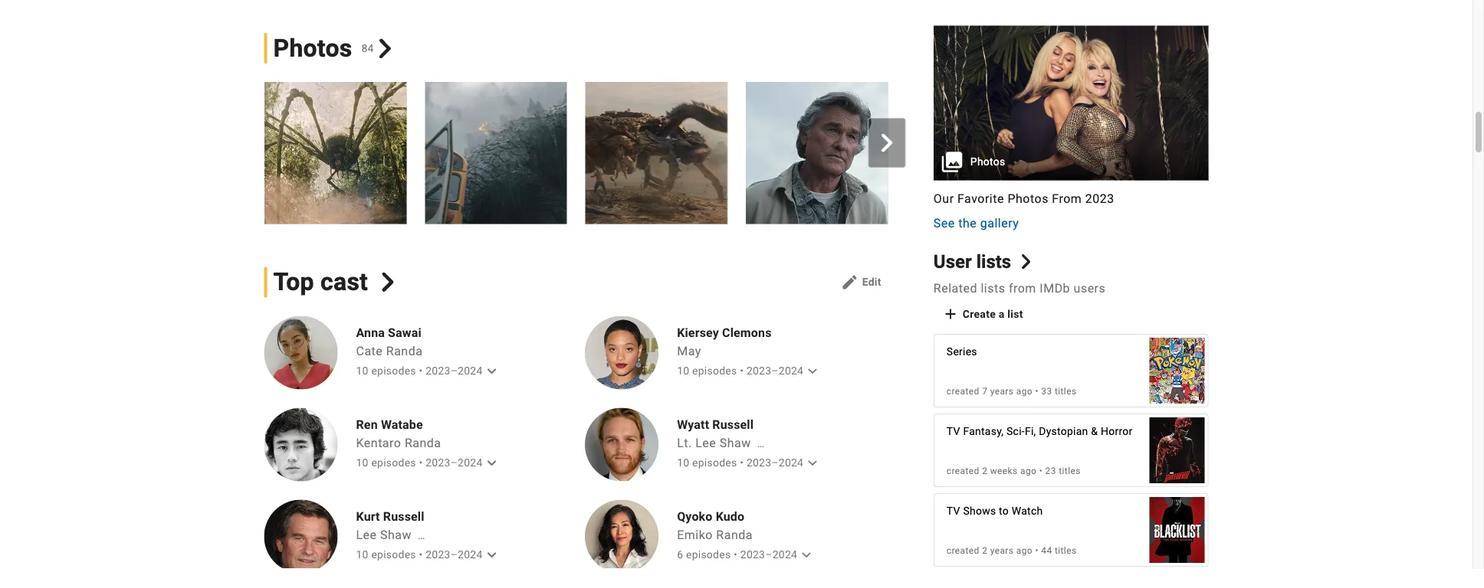 Task type: describe. For each thing, give the bounding box(es) containing it.
fi,
[[1025, 425, 1036, 438]]

horror
[[1101, 425, 1133, 438]]

1 created from the top
[[947, 387, 980, 397]]

anna sawai link
[[356, 325, 496, 341]]

lt. lee shaw link
[[677, 436, 751, 451]]

10 episodes • 2023–2024 down kurt russell link
[[356, 549, 483, 561]]

qyoko kudo emiko randa
[[677, 510, 753, 543]]

ago for watch
[[1016, 546, 1033, 557]]

kurt russell lee shaw …
[[356, 510, 425, 543]]

photos group
[[934, 26, 1209, 181]]

84
[[361, 42, 374, 55]]

kentaro
[[356, 436, 401, 451]]

cate randa link
[[356, 344, 423, 359]]

44
[[1041, 546, 1052, 557]]

see the gallery button
[[934, 214, 1019, 233]]

anna sawai in monarch: legacy of monsters (2023) image
[[906, 82, 1048, 224]]

created 2 weeks ago • 23 titles
[[947, 466, 1081, 477]]

watabe
[[381, 418, 423, 432]]

2 monarch: legacy of monsters (2023) image from the left
[[425, 82, 567, 224]]

episodes for lt.
[[692, 457, 737, 469]]

6 episodes • 2023–2024 button
[[677, 546, 816, 564]]

cate
[[356, 344, 383, 359]]

dystopian
[[1039, 425, 1088, 438]]

john goodman in monarch: legacy of monsters (2023) image
[[585, 82, 727, 224]]

0 vertical spatial photos
[[273, 34, 352, 63]]

kudo
[[716, 510, 745, 524]]

edit
[[862, 276, 881, 288]]

from
[[1009, 281, 1036, 296]]

russell for shaw
[[383, 510, 424, 524]]

wyatt
[[677, 418, 709, 432]]

may link
[[677, 344, 701, 359]]

top cast link
[[264, 267, 397, 298]]

tv for tv fantasy, sci-fi, dystopian & horror
[[947, 425, 960, 438]]

randa for kudo
[[716, 528, 753, 543]]

episodes for may
[[692, 365, 737, 377]]

10 episodes • 2023–2024 for kentaro randa
[[356, 457, 483, 469]]

lists for related
[[981, 281, 1005, 296]]

user lists
[[934, 251, 1011, 273]]

list
[[1008, 308, 1023, 321]]

0 vertical spatial titles
[[1055, 387, 1077, 397]]

2023–2024 for anna sawai cate randa
[[426, 365, 483, 377]]

titles for watch
[[1055, 546, 1077, 557]]

created 2 years ago • 44 titles
[[947, 546, 1077, 557]]

ago for fi,
[[1020, 466, 1037, 477]]

our favorite photos from 2023
[[934, 192, 1114, 206]]

our favorite photos from 2023 link
[[934, 190, 1209, 208]]

clemons
[[722, 326, 772, 340]]

&
[[1091, 425, 1098, 438]]

ren watabe kentaro randa
[[356, 418, 441, 451]]

user
[[934, 251, 972, 273]]

kiersey clemons may
[[677, 326, 772, 359]]

• left 33
[[1035, 387, 1039, 397]]

related
[[934, 281, 977, 296]]

russell for lee
[[712, 418, 754, 432]]

the
[[958, 216, 977, 231]]

top cast
[[273, 268, 368, 297]]

10 for kentaro randa
[[356, 457, 369, 469]]

chevron right inline image
[[878, 134, 896, 152]]

6 episodes • 2023–2024
[[677, 549, 797, 561]]

1 monarch: legacy of monsters (2023) image from the left
[[264, 82, 406, 224]]

0 vertical spatial ago
[[1016, 387, 1033, 397]]

• for qyoko kudo emiko randa
[[734, 549, 738, 561]]

our
[[934, 192, 954, 206]]

arrow image for qyoko kudo emiko randa
[[797, 546, 816, 564]]

2 vertical spatial photos
[[1008, 192, 1049, 206]]

edit button
[[835, 270, 888, 295]]

anna sawai image
[[264, 316, 338, 390]]

10 episodes • 2023–2024 button for ren watabe kentaro randa
[[356, 454, 501, 472]]

shows
[[963, 505, 996, 518]]

charlie cox in daredevil (2015) image
[[1150, 410, 1205, 492]]

anna sawai cate randa
[[356, 326, 423, 359]]

• left 23
[[1039, 466, 1043, 477]]

3 arrow image from the top
[[483, 546, 501, 564]]

ren watabe image
[[264, 408, 338, 482]]

kurt russell in monarch: legacy of monsters (2023) image
[[746, 82, 888, 224]]

lee inside wyatt russell lt. lee shaw …
[[695, 436, 716, 451]]

randa for sawai
[[386, 344, 423, 359]]

• left 44
[[1035, 546, 1039, 557]]

wyatt russell link
[[677, 417, 817, 433]]

ren
[[356, 418, 378, 432]]

fantasy,
[[963, 425, 1004, 438]]

episodes for lee
[[371, 549, 416, 561]]

see
[[934, 216, 955, 231]]

years for series
[[990, 387, 1014, 397]]

shaw inside kurt russell lee shaw …
[[380, 528, 412, 543]]

7
[[982, 387, 988, 397]]

chevron right inline image for user lists link
[[1019, 255, 1033, 269]]

lt.
[[677, 436, 692, 451]]

lee inside kurt russell lee shaw …
[[356, 528, 377, 543]]

emiko randa link
[[677, 528, 753, 543]]

see the gallery
[[934, 216, 1019, 231]]

created 7 years ago • 33 titles
[[947, 387, 1077, 397]]

cast
[[320, 268, 368, 297]]

• for kiersey clemons may
[[740, 365, 744, 377]]

users
[[1074, 281, 1106, 296]]



Task type: locate. For each thing, give the bounding box(es) containing it.
arrow image
[[804, 362, 822, 381], [804, 454, 822, 472], [797, 546, 816, 564]]

2023–2024 down ren watabe link
[[426, 457, 483, 469]]

tv left fantasy,
[[947, 425, 960, 438]]

2023–2024 for kurt russell lee shaw …
[[426, 549, 483, 561]]

qyoko
[[677, 510, 713, 524]]

10 episodes • 2023–2024 button down wyatt russell link on the bottom
[[677, 454, 822, 472]]

10 down lt.
[[677, 457, 689, 469]]

10 down kentaro
[[356, 457, 369, 469]]

1 vertical spatial russell
[[383, 510, 424, 524]]

lee right lt.
[[695, 436, 716, 451]]

10 down cate
[[356, 365, 369, 377]]

user lists link
[[934, 251, 1033, 273]]

0 vertical spatial lists
[[976, 251, 1011, 273]]

10 down may link
[[677, 365, 689, 377]]

2 vertical spatial arrow image
[[483, 546, 501, 564]]

• for kurt russell lee shaw …
[[419, 549, 423, 561]]

monarch: legacy of monsters (2023) image
[[264, 82, 406, 224], [425, 82, 567, 224]]

tv shows to watch
[[947, 505, 1043, 518]]

episodes
[[371, 365, 416, 377], [692, 365, 737, 377], [371, 457, 416, 469], [692, 457, 737, 469], [371, 549, 416, 561], [686, 549, 731, 561]]

1 vertical spatial shaw
[[380, 528, 412, 543]]

a
[[999, 308, 1005, 321]]

2 vertical spatial chevron right inline image
[[378, 273, 397, 292]]

2 left weeks
[[982, 466, 988, 477]]

wyatt russell lt. lee shaw …
[[677, 418, 765, 451]]

2023–2024 for qyoko kudo emiko randa
[[740, 549, 797, 561]]

2023–2024 for kiersey clemons may
[[747, 365, 804, 377]]

2 horizontal spatial photos
[[1008, 192, 1049, 206]]

anna
[[356, 326, 385, 340]]

arrow image down the anna sawai link
[[483, 362, 501, 381]]

1 vertical spatial ago
[[1020, 466, 1037, 477]]

chevron right inline image
[[375, 39, 395, 58], [1019, 255, 1033, 269], [378, 273, 397, 292]]

weeks
[[990, 466, 1018, 477]]

kiersey clemons link
[[677, 325, 817, 341]]

kurt russell link
[[356, 509, 496, 525]]

randa down sawai
[[386, 344, 423, 359]]

0 horizontal spatial …
[[418, 530, 425, 542]]

1 vertical spatial arrow image
[[804, 454, 822, 472]]

• for ren watabe kentaro randa
[[419, 457, 423, 469]]

years for tv shows to watch
[[990, 546, 1014, 557]]

1 vertical spatial chevron right inline image
[[1019, 255, 1033, 269]]

1 horizontal spatial russell
[[712, 418, 754, 432]]

10
[[356, 365, 369, 377], [677, 365, 689, 377], [356, 457, 369, 469], [677, 457, 689, 469], [356, 549, 369, 561]]

1 2 from the top
[[982, 466, 988, 477]]

10 episodes • 2023–2024 button
[[356, 362, 501, 381], [677, 362, 822, 381], [356, 454, 501, 472], [677, 454, 822, 472], [356, 546, 501, 564]]

1 vertical spatial 2
[[982, 546, 988, 557]]

pokémon (1997) image
[[1150, 330, 1205, 412]]

10 episodes • 2023–2024 button for anna sawai cate randa
[[356, 362, 501, 381]]

russell inside wyatt russell lt. lee shaw …
[[712, 418, 754, 432]]

from
[[1052, 192, 1082, 206]]

group
[[934, 26, 1209, 233], [246, 82, 1048, 224]]

1 vertical spatial lee
[[356, 528, 377, 543]]

6
[[677, 549, 683, 561]]

10 episodes • 2023–2024 down kiersey clemons may
[[677, 365, 804, 377]]

randa inside anna sawai cate randa
[[386, 344, 423, 359]]

10 episodes • 2023–2024 button down kurt russell link
[[356, 546, 501, 564]]

10 episodes • 2023–2024 down lt. lee shaw link
[[677, 457, 804, 469]]

created down shows at the right bottom of the page
[[947, 546, 980, 557]]

2023–2024 inside button
[[740, 549, 797, 561]]

qyoko kudo link
[[677, 509, 811, 525]]

10 for may
[[677, 365, 689, 377]]

• for wyatt russell lt. lee shaw …
[[740, 457, 744, 469]]

russell inside kurt russell lee shaw …
[[383, 510, 424, 524]]

1 tv from the top
[[947, 425, 960, 438]]

tv for tv shows to watch
[[947, 505, 960, 518]]

0 vertical spatial chevron right inline image
[[375, 39, 395, 58]]

… inside wyatt russell lt. lee shaw …
[[757, 438, 765, 450]]

10 episodes • 2023–2024 for may
[[677, 365, 804, 377]]

arrow image for kiersey clemons may
[[804, 362, 822, 381]]

0 vertical spatial russell
[[712, 418, 754, 432]]

arrow image for kentaro randa
[[483, 454, 501, 472]]

lists up create a list
[[981, 281, 1005, 296]]

create
[[963, 308, 996, 321]]

randa inside ren watabe kentaro randa
[[405, 436, 441, 451]]

edit image
[[841, 273, 859, 292]]

arrow image
[[483, 362, 501, 381], [483, 454, 501, 472], [483, 546, 501, 564]]

2023–2024 down wyatt russell link on the bottom
[[747, 457, 804, 469]]

10 episodes • 2023–2024 button down the kentaro randa link
[[356, 454, 501, 472]]

2023–2024 down kiersey clemons link
[[747, 365, 804, 377]]

0 vertical spatial created
[[947, 387, 980, 397]]

years down to
[[990, 546, 1014, 557]]

photos link
[[934, 26, 1209, 180]]

10 episodes • 2023–2024 down the kentaro randa link
[[356, 457, 483, 469]]

3 created from the top
[[947, 546, 980, 557]]

2 for fantasy,
[[982, 466, 988, 477]]

2 vertical spatial arrow image
[[797, 546, 816, 564]]

… down wyatt russell link on the bottom
[[757, 438, 765, 450]]

0 vertical spatial randa
[[386, 344, 423, 359]]

shaw
[[720, 436, 751, 451], [380, 528, 412, 543]]

• down the kentaro randa link
[[419, 457, 423, 469]]

2023–2024 down the anna sawai link
[[426, 365, 483, 377]]

gallery
[[980, 216, 1019, 231]]

1 vertical spatial years
[[990, 546, 1014, 557]]

top
[[273, 268, 314, 297]]

33
[[1041, 387, 1052, 397]]

1 arrow image from the top
[[483, 362, 501, 381]]

kiersey clemons image
[[585, 316, 659, 390]]

group containing our favorite photos from 2023
[[934, 26, 1209, 233]]

wyatt russell image
[[585, 408, 659, 482]]

2
[[982, 466, 988, 477], [982, 546, 988, 557]]

kentaro randa link
[[356, 436, 441, 451]]

0 vertical spatial 2
[[982, 466, 988, 477]]

10 for cate randa
[[356, 365, 369, 377]]

lists up related lists from imdb users
[[976, 251, 1011, 273]]

chevron right inline image right 84
[[375, 39, 395, 58]]

randa down ren watabe link
[[405, 436, 441, 451]]

arrow image down qyoko kudo link
[[797, 546, 816, 564]]

…
[[757, 438, 765, 450], [418, 530, 425, 542]]

episodes down lt. lee shaw link
[[692, 457, 737, 469]]

chevron right inline image inside top cast link
[[378, 273, 397, 292]]

1 horizontal spatial shaw
[[720, 436, 751, 451]]

10 episodes • 2023–2024 for cate randa
[[356, 365, 483, 377]]

lee down kurt
[[356, 528, 377, 543]]

arrow image for wyatt russell lt. lee shaw …
[[804, 454, 822, 472]]

production art image
[[934, 26, 1209, 181]]

2 vertical spatial created
[[947, 546, 980, 557]]

episodes down the kentaro randa link
[[371, 457, 416, 469]]

• down lt. lee shaw link
[[740, 457, 744, 469]]

chevron right inline image up from
[[1019, 255, 1033, 269]]

10 episodes • 2023–2024
[[356, 365, 483, 377], [677, 365, 804, 377], [356, 457, 483, 469], [677, 457, 804, 469], [356, 549, 483, 561]]

imdb
[[1040, 281, 1070, 296]]

sci-
[[1007, 425, 1025, 438]]

… inside kurt russell lee shaw …
[[418, 530, 425, 542]]

shaw inside wyatt russell lt. lee shaw …
[[720, 436, 751, 451]]

lists
[[976, 251, 1011, 273], [981, 281, 1005, 296]]

kiersey
[[677, 326, 719, 340]]

chevron right inline image inside user lists link
[[1019, 255, 1033, 269]]

emiko
[[677, 528, 713, 543]]

0 vertical spatial arrow image
[[804, 362, 822, 381]]

create a list
[[963, 308, 1023, 321]]

• down emiko randa link
[[734, 549, 738, 561]]

shaw down kurt russell link
[[380, 528, 412, 543]]

titles for fi,
[[1059, 466, 1081, 477]]

years right "7"
[[990, 387, 1014, 397]]

kurt
[[356, 510, 380, 524]]

0 horizontal spatial photos
[[273, 34, 352, 63]]

0 vertical spatial …
[[757, 438, 765, 450]]

0 horizontal spatial lee
[[356, 528, 377, 543]]

sawai
[[388, 326, 422, 340]]

2023–2024 for ren watabe kentaro randa
[[426, 457, 483, 469]]

qyoko kudo image
[[585, 500, 659, 570]]

randa down kudo
[[716, 528, 753, 543]]

kurt russell image
[[264, 500, 338, 570]]

•
[[419, 365, 423, 377], [740, 365, 744, 377], [1035, 387, 1039, 397], [419, 457, 423, 469], [740, 457, 744, 469], [1039, 466, 1043, 477], [1035, 546, 1039, 557], [419, 549, 423, 561], [734, 549, 738, 561]]

episodes for kentaro
[[371, 457, 416, 469]]

10 episodes • 2023–2024 button for wyatt russell lt. lee shaw …
[[677, 454, 822, 472]]

created left "7"
[[947, 387, 980, 397]]

• inside button
[[734, 549, 738, 561]]

1 vertical spatial randa
[[405, 436, 441, 451]]

photos left 84
[[273, 34, 352, 63]]

russell up lee shaw link
[[383, 510, 424, 524]]

tv fantasy, sci-fi, dystopian & horror
[[947, 425, 1133, 438]]

ren watabe link
[[356, 417, 496, 433]]

10 episodes • 2023–2024 button for kurt russell lee shaw …
[[356, 546, 501, 564]]

0 vertical spatial arrow image
[[483, 362, 501, 381]]

tv left shows at the right bottom of the page
[[947, 505, 960, 518]]

1 vertical spatial created
[[947, 466, 980, 477]]

1 vertical spatial lists
[[981, 281, 1005, 296]]

2 for shows
[[982, 546, 988, 557]]

titles right 44
[[1055, 546, 1077, 557]]

may
[[677, 344, 701, 359]]

2023–2024 for wyatt russell lt. lee shaw …
[[747, 457, 804, 469]]

2 years from the top
[[990, 546, 1014, 557]]

arrow image down kiersey clemons link
[[804, 362, 822, 381]]

russell
[[712, 418, 754, 432], [383, 510, 424, 524]]

0 horizontal spatial monarch: legacy of monsters (2023) image
[[264, 82, 406, 224]]

23
[[1045, 466, 1056, 477]]

1 vertical spatial tv
[[947, 505, 960, 518]]

arrow image down kurt russell link
[[483, 546, 501, 564]]

ago left 33
[[1016, 387, 1033, 397]]

10 down lee shaw link
[[356, 549, 369, 561]]

tv
[[947, 425, 960, 438], [947, 505, 960, 518]]

2 vertical spatial titles
[[1055, 546, 1077, 557]]

the blacklist (2013) image
[[1150, 490, 1205, 570]]

0 vertical spatial lee
[[695, 436, 716, 451]]

watch
[[1012, 505, 1043, 518]]

create a list button
[[934, 301, 1036, 328]]

created for shows
[[947, 546, 980, 557]]

photos up favorite
[[970, 156, 1005, 168]]

shaw down wyatt russell link on the bottom
[[720, 436, 751, 451]]

episodes inside button
[[686, 549, 731, 561]]

0 vertical spatial years
[[990, 387, 1014, 397]]

0 horizontal spatial shaw
[[380, 528, 412, 543]]

russell up lt. lee shaw link
[[712, 418, 754, 432]]

titles right 33
[[1055, 387, 1077, 397]]

chevron right inline image right cast at left
[[378, 273, 397, 292]]

lee
[[695, 436, 716, 451], [356, 528, 377, 543]]

episodes down emiko randa link
[[686, 549, 731, 561]]

… down kurt russell link
[[418, 530, 425, 542]]

10 episodes • 2023–2024 down cate randa link at bottom left
[[356, 365, 483, 377]]

add image
[[941, 305, 960, 324]]

2 tv from the top
[[947, 505, 960, 518]]

0 vertical spatial shaw
[[720, 436, 751, 451]]

chevron right inline image for top cast link at the left of page
[[378, 273, 397, 292]]

episodes down lee shaw link
[[371, 549, 416, 561]]

photos up gallery
[[1008, 192, 1049, 206]]

1 vertical spatial …
[[418, 530, 425, 542]]

1 horizontal spatial photos
[[970, 156, 1005, 168]]

episodes for cate
[[371, 365, 416, 377]]

lee shaw link
[[356, 528, 412, 543]]

1 horizontal spatial monarch: legacy of monsters (2023) image
[[425, 82, 567, 224]]

2023
[[1085, 192, 1114, 206]]

2 created from the top
[[947, 466, 980, 477]]

1 vertical spatial titles
[[1059, 466, 1081, 477]]

• for anna sawai cate randa
[[419, 365, 423, 377]]

episodes for emiko
[[686, 549, 731, 561]]

10 episodes • 2023–2024 button for kiersey clemons may
[[677, 362, 822, 381]]

1 horizontal spatial lee
[[695, 436, 716, 451]]

2 arrow image from the top
[[483, 454, 501, 472]]

10 episodes • 2023–2024 button down kiersey clemons link
[[677, 362, 822, 381]]

favorite
[[958, 192, 1004, 206]]

• down cate randa link at bottom left
[[419, 365, 423, 377]]

episodes down kiersey clemons may
[[692, 365, 737, 377]]

0 horizontal spatial russell
[[383, 510, 424, 524]]

episodes down cate randa link at bottom left
[[371, 365, 416, 377]]

related lists from imdb users
[[934, 281, 1106, 296]]

1 horizontal spatial …
[[757, 438, 765, 450]]

photos inside group
[[970, 156, 1005, 168]]

arrow image down wyatt russell link on the bottom
[[804, 454, 822, 472]]

ago left 44
[[1016, 546, 1033, 557]]

photos
[[273, 34, 352, 63], [970, 156, 1005, 168], [1008, 192, 1049, 206]]

1 vertical spatial photos
[[970, 156, 1005, 168]]

titles
[[1055, 387, 1077, 397], [1059, 466, 1081, 477], [1055, 546, 1077, 557]]

2023–2024
[[426, 365, 483, 377], [747, 365, 804, 377], [426, 457, 483, 469], [747, 457, 804, 469], [426, 549, 483, 561], [740, 549, 797, 561]]

lists for user
[[976, 251, 1011, 273]]

ago left 23
[[1020, 466, 1037, 477]]

2023–2024 down qyoko kudo link
[[740, 549, 797, 561]]

0 vertical spatial tv
[[947, 425, 960, 438]]

created left weeks
[[947, 466, 980, 477]]

• down kurt russell link
[[419, 549, 423, 561]]

10 episodes • 2023–2024 button down the anna sawai link
[[356, 362, 501, 381]]

created for fantasy,
[[947, 466, 980, 477]]

titles right 23
[[1059, 466, 1081, 477]]

2 vertical spatial randa
[[716, 528, 753, 543]]

2 down shows at the right bottom of the page
[[982, 546, 988, 557]]

years
[[990, 387, 1014, 397], [990, 546, 1014, 557]]

arrow image for cate randa
[[483, 362, 501, 381]]

1 years from the top
[[990, 387, 1014, 397]]

randa inside qyoko kudo emiko randa
[[716, 528, 753, 543]]

series
[[947, 346, 977, 358]]

arrow image down ren watabe link
[[483, 454, 501, 472]]

to
[[999, 505, 1009, 518]]

1 vertical spatial arrow image
[[483, 454, 501, 472]]

• down kiersey clemons may
[[740, 365, 744, 377]]

2 2 from the top
[[982, 546, 988, 557]]

2023–2024 down kurt russell link
[[426, 549, 483, 561]]

2 vertical spatial ago
[[1016, 546, 1033, 557]]

randa
[[386, 344, 423, 359], [405, 436, 441, 451], [716, 528, 753, 543]]

randa for watabe
[[405, 436, 441, 451]]



Task type: vqa. For each thing, say whether or not it's contained in the screenshot.


